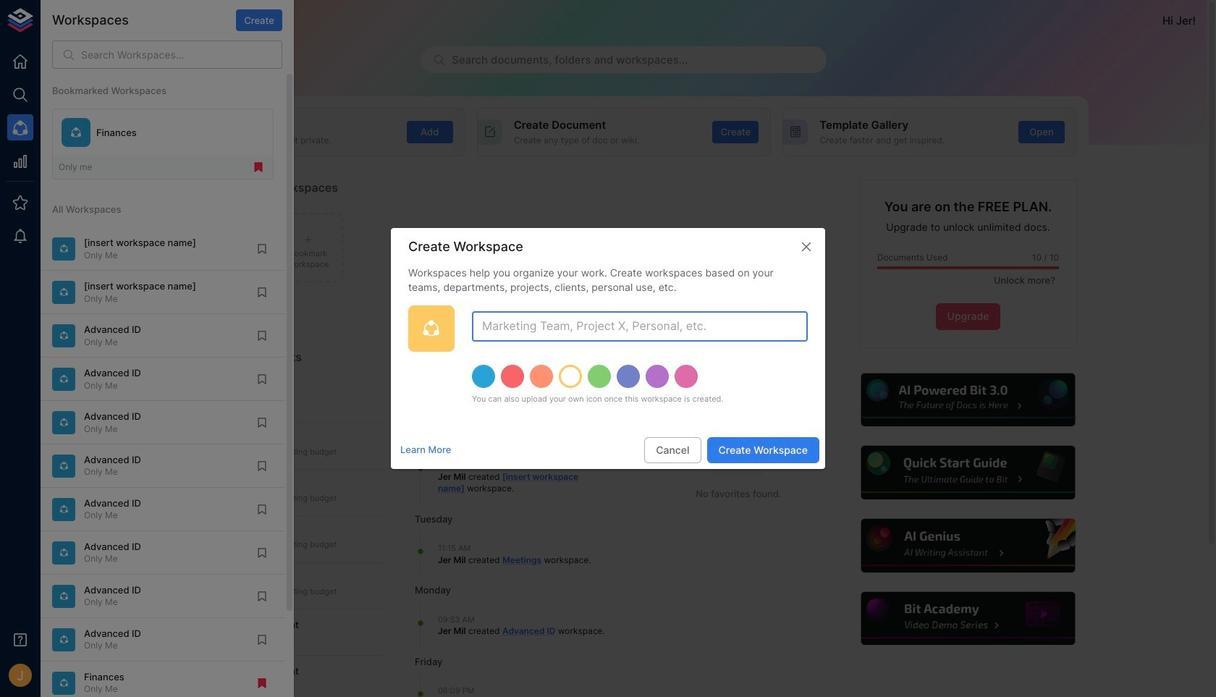 Task type: describe. For each thing, give the bounding box(es) containing it.
5 bookmark image from the top
[[256, 460, 269, 473]]

1 vertical spatial remove bookmark image
[[256, 677, 269, 690]]

3 bookmark image from the top
[[256, 547, 269, 560]]

2 help image from the top
[[860, 444, 1078, 502]]

2 bookmark image from the top
[[256, 503, 269, 516]]

3 bookmark image from the top
[[256, 373, 269, 386]]

3 help image from the top
[[860, 517, 1078, 575]]

1 help image from the top
[[860, 371, 1078, 429]]

2 bookmark image from the top
[[256, 329, 269, 342]]

7 bookmark image from the top
[[256, 633, 269, 647]]



Task type: locate. For each thing, give the bounding box(es) containing it.
help image
[[860, 371, 1078, 429], [860, 444, 1078, 502], [860, 517, 1078, 575], [860, 590, 1078, 648]]

dialog
[[391, 228, 826, 469]]

2 vertical spatial bookmark image
[[256, 547, 269, 560]]

1 vertical spatial bookmark image
[[256, 503, 269, 516]]

Marketing Team, Project X, Personal, etc. text field
[[472, 312, 808, 342]]

4 help image from the top
[[860, 590, 1078, 648]]

bookmark image
[[256, 243, 269, 256], [256, 503, 269, 516], [256, 547, 269, 560]]

4 bookmark image from the top
[[256, 416, 269, 429]]

Search Workspaces... text field
[[81, 41, 282, 69]]

0 vertical spatial remove bookmark image
[[252, 161, 265, 174]]

1 bookmark image from the top
[[256, 243, 269, 256]]

6 bookmark image from the top
[[256, 590, 269, 603]]

0 vertical spatial bookmark image
[[256, 243, 269, 256]]

remove bookmark image
[[252, 161, 265, 174], [256, 677, 269, 690]]

1 bookmark image from the top
[[256, 286, 269, 299]]

bookmark image
[[256, 286, 269, 299], [256, 329, 269, 342], [256, 373, 269, 386], [256, 416, 269, 429], [256, 460, 269, 473], [256, 590, 269, 603], [256, 633, 269, 647]]



